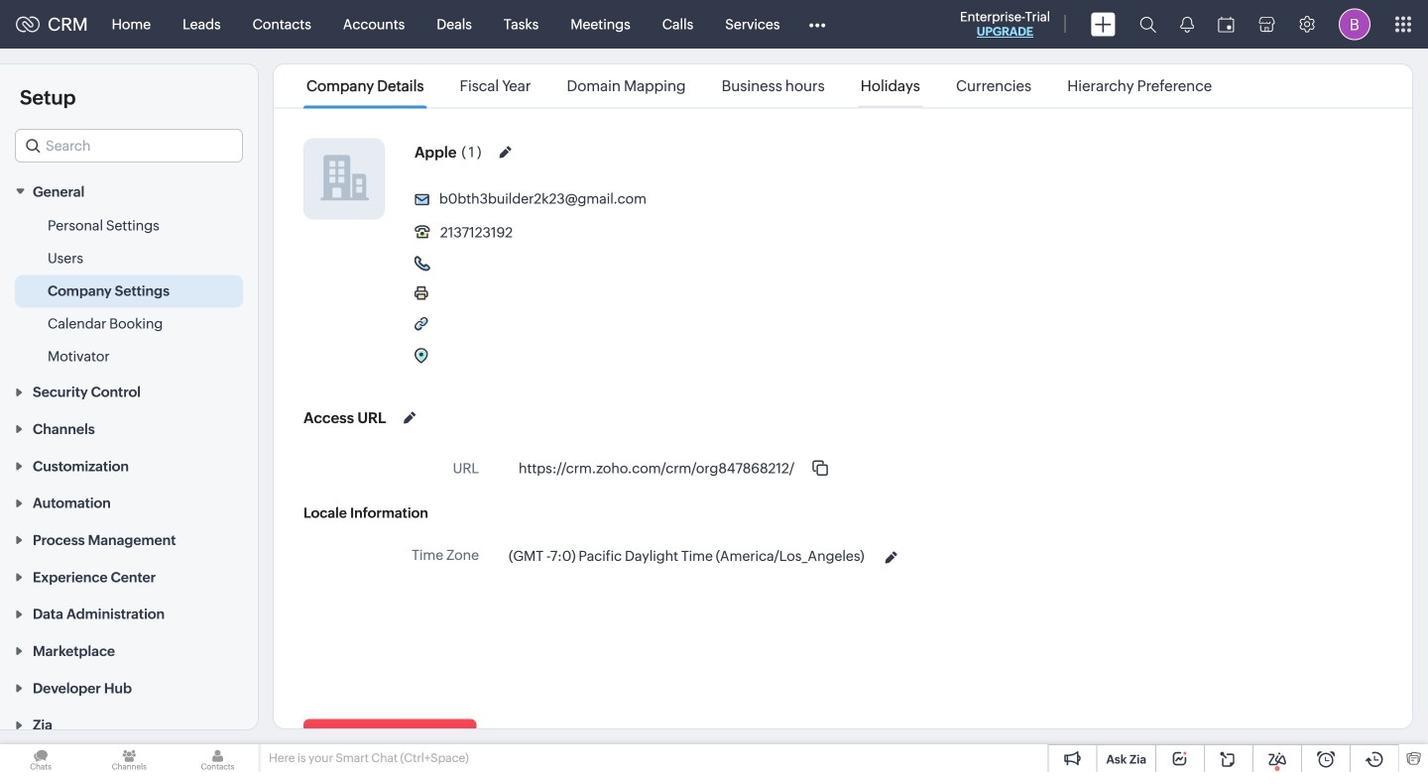 Task type: vqa. For each thing, say whether or not it's contained in the screenshot.
text field
no



Task type: describe. For each thing, give the bounding box(es) containing it.
search element
[[1128, 0, 1169, 49]]

signals image
[[1181, 16, 1195, 33]]

create menu image
[[1091, 12, 1116, 36]]

search image
[[1140, 16, 1157, 33]]

companylogo image
[[305, 139, 384, 219]]

Other Modules field
[[796, 8, 839, 40]]

channels image
[[89, 745, 170, 773]]



Task type: locate. For each thing, give the bounding box(es) containing it.
signals element
[[1169, 0, 1207, 49]]

chats image
[[0, 745, 82, 773]]

profile element
[[1328, 0, 1383, 48]]

list
[[289, 64, 1231, 108]]

create menu element
[[1080, 0, 1128, 48]]

None field
[[15, 129, 243, 163]]

region
[[0, 210, 258, 373]]

calendar image
[[1218, 16, 1235, 32]]

contacts image
[[177, 745, 259, 773]]

Search text field
[[16, 130, 242, 162]]

profile image
[[1339, 8, 1371, 40]]

logo image
[[16, 16, 40, 32]]



